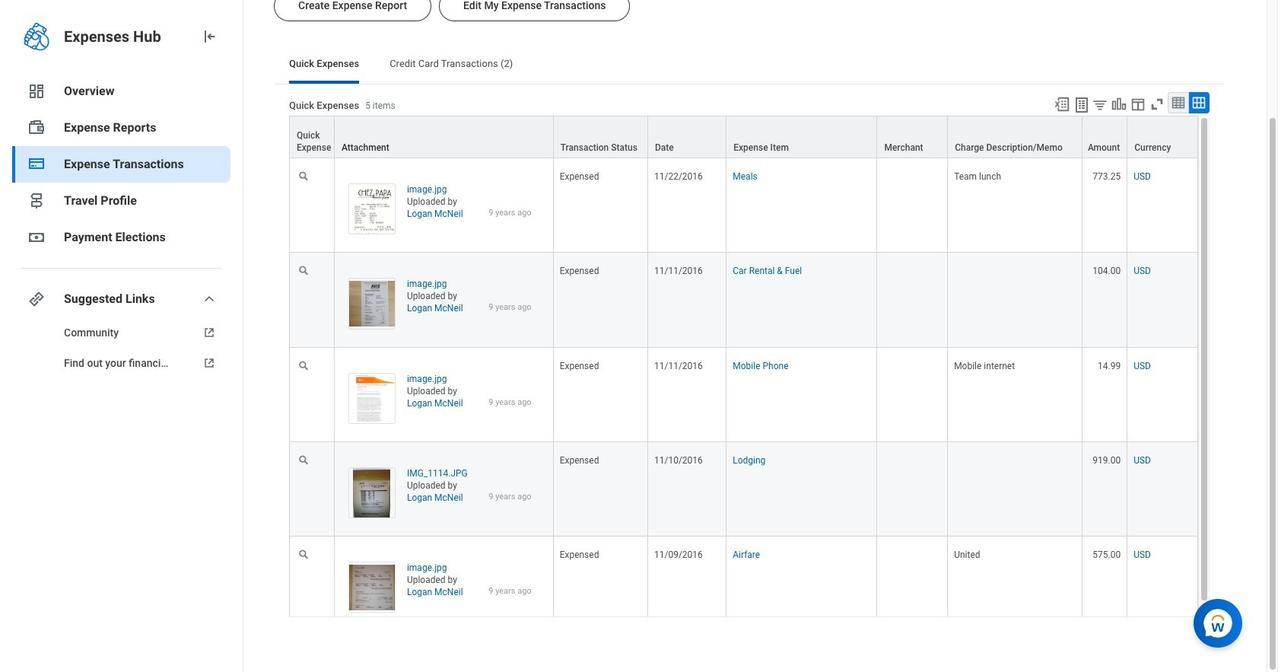 Task type: locate. For each thing, give the bounding box(es) containing it.
click to view/edit grid preferences image
[[1130, 96, 1147, 113]]

1 vertical spatial ext link image
[[200, 355, 218, 371]]

ext link image
[[200, 325, 218, 340], [200, 355, 218, 371]]

2 expensed element from the top
[[560, 263, 599, 277]]

column header
[[554, 116, 648, 159]]

tab list
[[274, 47, 1225, 84]]

timeline milestone image
[[27, 192, 46, 210]]

cell for 3rd row from the bottom of the page
[[878, 347, 948, 442]]

2 ext link image from the top
[[200, 355, 218, 371]]

0 vertical spatial ext link image
[[200, 325, 218, 340]]

dollar image
[[27, 228, 46, 247]]

chevron down small image
[[200, 290, 218, 308]]

3 view image preview image from the top
[[349, 373, 396, 424]]

view image preview image for 3rd row from the bottom of the page
[[349, 373, 396, 424]]

1 view image preview image from the top
[[349, 183, 396, 235]]

1 row from the top
[[289, 116, 1199, 159]]

4 view image preview image from the top
[[349, 467, 396, 518]]

link image
[[27, 290, 46, 308]]

toolbar
[[1047, 92, 1210, 116]]

credit card image
[[27, 155, 46, 173]]

cell for fifth row from the bottom
[[878, 158, 948, 253]]

expenses hub element
[[64, 26, 188, 47]]

table image
[[1171, 95, 1187, 110]]

expensed element
[[560, 168, 599, 182], [560, 263, 599, 277], [560, 357, 599, 371], [560, 452, 599, 466], [560, 547, 599, 560]]

cell
[[878, 158, 948, 253], [878, 253, 948, 347], [948, 253, 1083, 347], [878, 347, 948, 442], [878, 442, 948, 537], [948, 442, 1083, 537], [878, 537, 948, 631]]

view image preview image for fifth row from the bottom
[[349, 183, 396, 235]]

cell for 5th row from the top
[[878, 442, 948, 537]]

3 row from the top
[[289, 253, 1199, 347]]

view image preview image
[[349, 183, 396, 235], [349, 278, 396, 329], [349, 373, 396, 424], [349, 467, 396, 518], [349, 562, 396, 613]]

1 expensed element from the top
[[560, 168, 599, 182]]

export to excel image
[[1054, 96, 1071, 113]]

2 view image preview image from the top
[[349, 278, 396, 329]]

row
[[289, 116, 1199, 159], [289, 158, 1199, 253], [289, 253, 1199, 347], [289, 347, 1199, 442], [289, 442, 1199, 537], [289, 537, 1199, 631]]

export to worksheets image
[[1073, 96, 1091, 114]]

5 view image preview image from the top
[[349, 562, 396, 613]]



Task type: vqa. For each thing, say whether or not it's contained in the screenshot.
"Navigation Pane" region
yes



Task type: describe. For each thing, give the bounding box(es) containing it.
6 row from the top
[[289, 537, 1199, 631]]

cell for 6th row from the top of the page
[[878, 537, 948, 631]]

2 row from the top
[[289, 158, 1199, 253]]

5 expensed element from the top
[[560, 547, 599, 560]]

navigation pane region
[[0, 0, 244, 672]]

task pay image
[[27, 119, 46, 137]]

select to filter grid data image
[[1092, 97, 1109, 113]]

5 row from the top
[[289, 442, 1199, 537]]

fullscreen image
[[1149, 96, 1166, 113]]

4 expensed element from the top
[[560, 452, 599, 466]]

transformation import image
[[200, 27, 218, 46]]

dashboard image
[[27, 82, 46, 100]]

4 row from the top
[[289, 347, 1199, 442]]

1 ext link image from the top
[[200, 325, 218, 340]]

cell for fourth row from the bottom of the page
[[878, 253, 948, 347]]

view image preview image for 5th row from the top
[[349, 467, 396, 518]]

view image preview image for 6th row from the top of the page
[[349, 562, 396, 613]]

expand table image
[[1192, 95, 1207, 110]]

view image preview image for fourth row from the bottom of the page
[[349, 278, 396, 329]]

expand/collapse chart image
[[1111, 96, 1128, 113]]

3 expensed element from the top
[[560, 357, 599, 371]]



